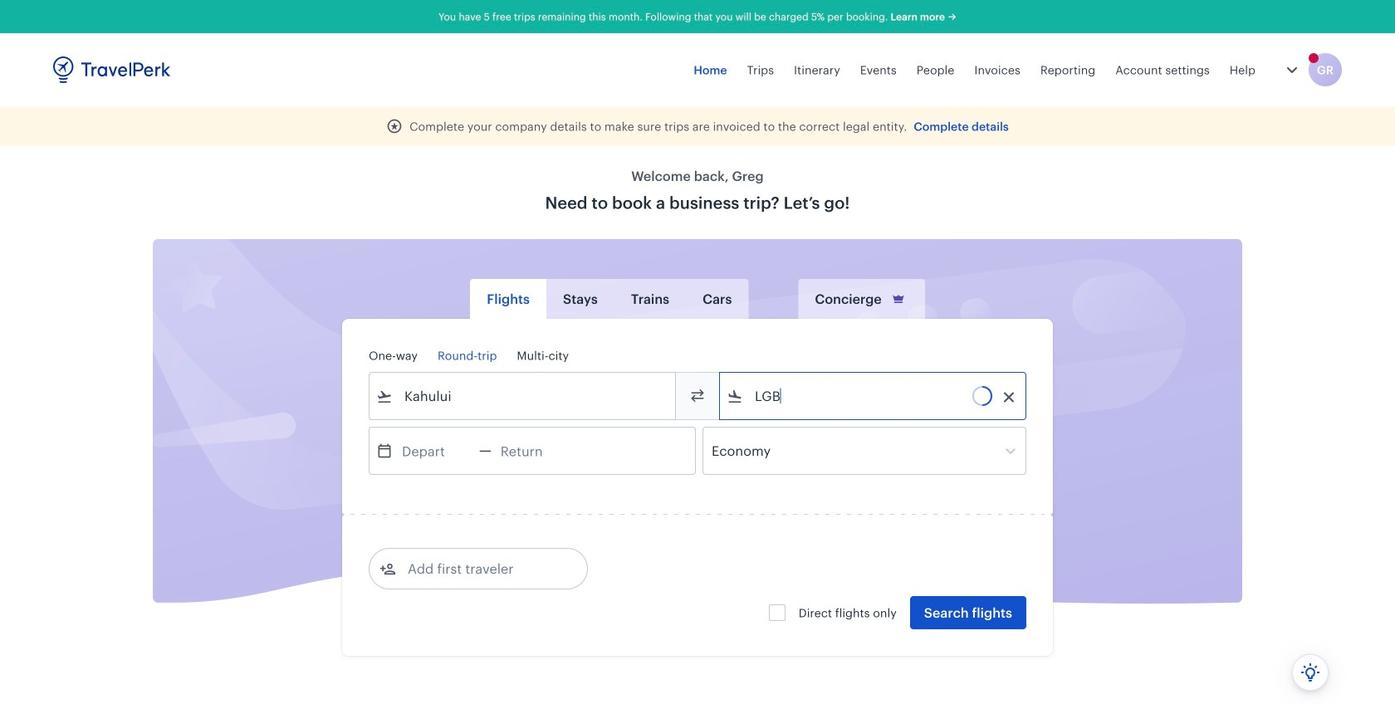 Task type: vqa. For each thing, say whether or not it's contained in the screenshot.
ADD FIRST TRAVELER search box
yes



Task type: locate. For each thing, give the bounding box(es) containing it.
Add first traveler search field
[[396, 556, 569, 582]]

To search field
[[743, 383, 1004, 409]]

From search field
[[393, 383, 654, 409]]



Task type: describe. For each thing, give the bounding box(es) containing it.
Return text field
[[491, 428, 578, 474]]

Depart text field
[[393, 428, 479, 474]]



